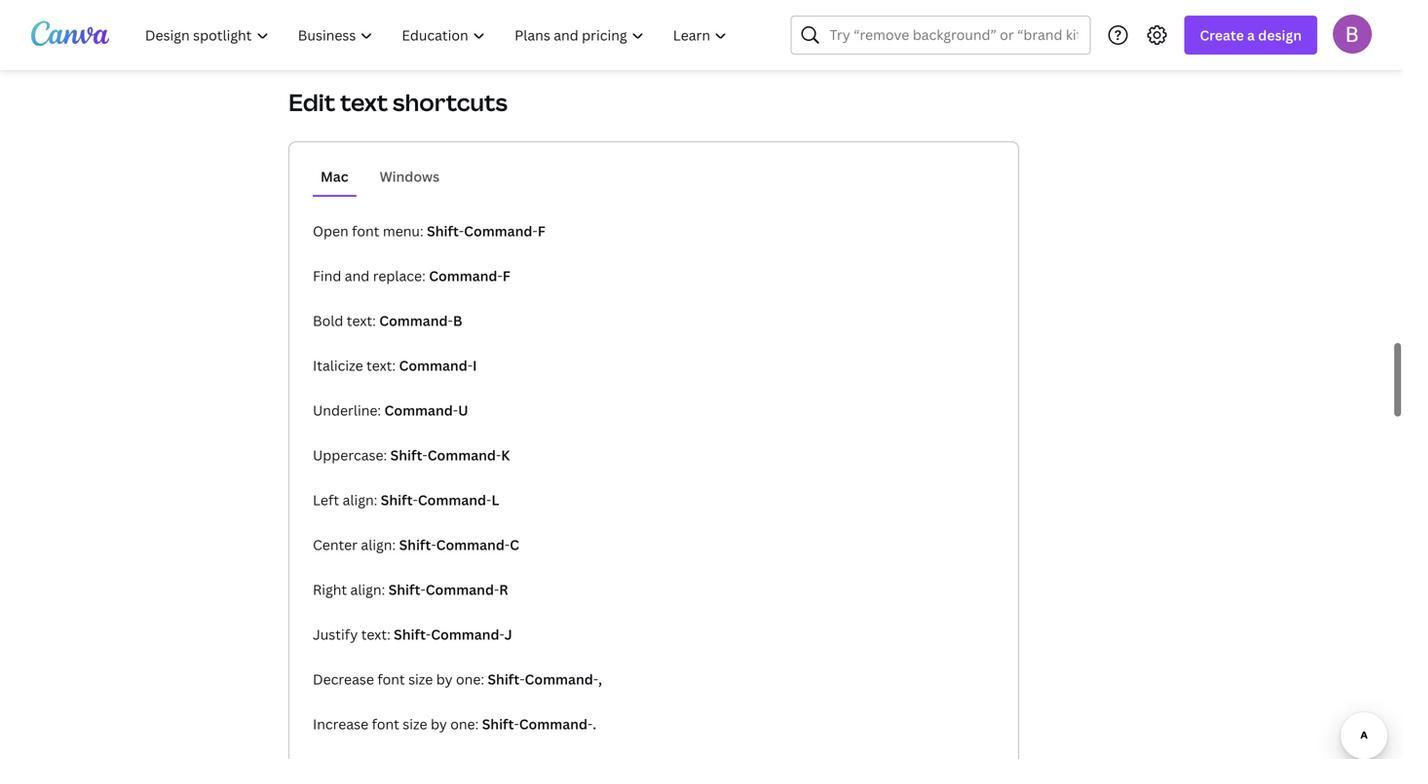 Task type: locate. For each thing, give the bounding box(es) containing it.
shift down right align: shift - command - r
[[394, 625, 426, 644]]

shift up left align: shift - command - l at the bottom left
[[391, 446, 422, 464]]

text:
[[347, 311, 376, 330], [367, 356, 396, 375], [361, 625, 391, 644]]

underline: command - u
[[313, 401, 468, 420]]

l
[[492, 491, 499, 509]]

f
[[538, 222, 546, 240], [503, 267, 511, 285]]

u
[[458, 401, 468, 420]]

by up the increase font size by one: shift - command - .
[[436, 670, 453, 689]]

by down decrease font size by one: shift - command - ,
[[431, 715, 447, 734]]

1 horizontal spatial f
[[538, 222, 546, 240]]

one:
[[456, 670, 484, 689], [451, 715, 479, 734]]

size
[[408, 670, 433, 689], [403, 715, 427, 734]]

italicize
[[313, 356, 363, 375]]

font
[[352, 222, 380, 240], [378, 670, 405, 689], [372, 715, 400, 734]]

command up b
[[429, 267, 498, 285]]

edit text shortcuts
[[289, 86, 508, 118]]

0 vertical spatial text:
[[347, 311, 376, 330]]

left align: shift - command - l
[[313, 491, 499, 509]]

one: for increase font size by one:
[[451, 715, 479, 734]]

underline:
[[313, 401, 381, 420]]

one: down decrease font size by one: shift - command - ,
[[451, 715, 479, 734]]

font right open
[[352, 222, 380, 240]]

center align: shift - command - c
[[313, 536, 520, 554]]

font right decrease
[[378, 670, 405, 689]]

1 vertical spatial align:
[[361, 536, 396, 554]]

0 vertical spatial size
[[408, 670, 433, 689]]

command
[[464, 222, 533, 240], [429, 267, 498, 285], [379, 311, 448, 330], [399, 356, 468, 375], [385, 401, 453, 420], [428, 446, 496, 464], [418, 491, 486, 509], [436, 536, 505, 554], [426, 580, 494, 599], [431, 625, 500, 644], [525, 670, 593, 689], [519, 715, 588, 734]]

command right menu:
[[464, 222, 533, 240]]

by
[[436, 670, 453, 689], [431, 715, 447, 734]]

create a design button
[[1185, 16, 1318, 55]]

1 vertical spatial font
[[378, 670, 405, 689]]

text: right bold
[[347, 311, 376, 330]]

1 vertical spatial one:
[[451, 715, 479, 734]]

shift
[[427, 222, 459, 240], [391, 446, 422, 464], [381, 491, 413, 509], [399, 536, 431, 554], [389, 580, 421, 599], [394, 625, 426, 644], [488, 670, 520, 689], [482, 715, 514, 734]]

size down decrease font size by one: shift - command - ,
[[403, 715, 427, 734]]

command left b
[[379, 311, 448, 330]]

2 vertical spatial font
[[372, 715, 400, 734]]

c
[[510, 536, 520, 554]]

shift down decrease font size by one: shift - command - ,
[[482, 715, 514, 734]]

1 vertical spatial f
[[503, 267, 511, 285]]

2 vertical spatial align:
[[350, 580, 385, 599]]

mac button
[[313, 158, 356, 195]]

create a design
[[1200, 26, 1302, 44]]

0 vertical spatial by
[[436, 670, 453, 689]]

bold
[[313, 311, 343, 330]]

0 vertical spatial font
[[352, 222, 380, 240]]

font right the increase
[[372, 715, 400, 734]]

size for increase
[[403, 715, 427, 734]]

align:
[[343, 491, 378, 509], [361, 536, 396, 554], [350, 580, 385, 599]]

command left r
[[426, 580, 494, 599]]

italicize text: command - i
[[313, 356, 477, 375]]

by for increase font size by one:
[[431, 715, 447, 734]]

Try "remove background" or "brand kit" search field
[[830, 17, 1078, 54]]

design
[[1259, 26, 1302, 44]]

justify
[[313, 625, 358, 644]]

find
[[313, 267, 342, 285]]

mac
[[321, 167, 349, 186]]

align: right center
[[361, 536, 396, 554]]

align: right left
[[343, 491, 378, 509]]

command left k
[[428, 446, 496, 464]]

font for increase
[[372, 715, 400, 734]]

-
[[459, 222, 464, 240], [533, 222, 538, 240], [498, 267, 503, 285], [448, 311, 453, 330], [468, 356, 473, 375], [453, 401, 458, 420], [422, 446, 428, 464], [496, 446, 501, 464], [413, 491, 418, 509], [486, 491, 492, 509], [431, 536, 436, 554], [505, 536, 510, 554], [421, 580, 426, 599], [494, 580, 499, 599], [426, 625, 431, 644], [500, 625, 505, 644], [520, 670, 525, 689], [593, 670, 599, 689], [514, 715, 519, 734], [588, 715, 593, 734]]

,
[[599, 670, 602, 689]]

0 horizontal spatial f
[[503, 267, 511, 285]]

1 vertical spatial size
[[403, 715, 427, 734]]

1 vertical spatial text:
[[367, 356, 396, 375]]

increase
[[313, 715, 369, 734]]

left
[[313, 491, 339, 509]]

open font menu: shift - command - f
[[313, 222, 546, 240]]

shift down the uppercase: shift - command - k on the left of page
[[381, 491, 413, 509]]

shortcuts
[[393, 86, 508, 118]]

align: right right
[[350, 580, 385, 599]]

right
[[313, 580, 347, 599]]

text: right italicize
[[367, 356, 396, 375]]

0 vertical spatial align:
[[343, 491, 378, 509]]

text: for italicize text:
[[367, 356, 396, 375]]

one: up the increase font size by one: shift - command - .
[[456, 670, 484, 689]]

1 vertical spatial by
[[431, 715, 447, 734]]

0 vertical spatial one:
[[456, 670, 484, 689]]

size down 'justify text: shift - command - j'
[[408, 670, 433, 689]]

command left u
[[385, 401, 453, 420]]

align: for center
[[361, 536, 396, 554]]

.
[[593, 715, 597, 734]]

text: right justify at the bottom of page
[[361, 625, 391, 644]]



Task type: describe. For each thing, give the bounding box(es) containing it.
a
[[1248, 26, 1255, 44]]

windows button
[[372, 158, 447, 195]]

edit
[[289, 86, 335, 118]]

command left ,
[[525, 670, 593, 689]]

uppercase: shift - command - k
[[313, 446, 510, 464]]

r
[[499, 580, 508, 599]]

open
[[313, 222, 349, 240]]

font for decrease
[[378, 670, 405, 689]]

create
[[1200, 26, 1244, 44]]

top level navigation element
[[133, 16, 744, 55]]

one: for decrease font size by one:
[[456, 670, 484, 689]]

2 vertical spatial text:
[[361, 625, 391, 644]]

command left the 'i'
[[399, 356, 468, 375]]

bob builder image
[[1333, 14, 1372, 53]]

decrease
[[313, 670, 374, 689]]

font for open
[[352, 222, 380, 240]]

k
[[501, 446, 510, 464]]

center
[[313, 536, 358, 554]]

align: for left
[[343, 491, 378, 509]]

increase font size by one: shift - command - .
[[313, 715, 597, 734]]

command left l
[[418, 491, 486, 509]]

0 vertical spatial f
[[538, 222, 546, 240]]

command left c
[[436, 536, 505, 554]]

by for decrease font size by one:
[[436, 670, 453, 689]]

i
[[473, 356, 477, 375]]

bold text: command - b
[[313, 311, 463, 330]]

shift up 'justify text: shift - command - j'
[[389, 580, 421, 599]]

justify text: shift - command - j
[[313, 625, 512, 644]]

shift down j
[[488, 670, 520, 689]]

right align: shift - command - r
[[313, 580, 508, 599]]

shift up right align: shift - command - r
[[399, 536, 431, 554]]

size for decrease
[[408, 670, 433, 689]]

decrease font size by one: shift - command - ,
[[313, 670, 602, 689]]

text: for bold text:
[[347, 311, 376, 330]]

command left j
[[431, 625, 500, 644]]

text
[[340, 86, 388, 118]]

shift right menu:
[[427, 222, 459, 240]]

b
[[453, 311, 463, 330]]

replace:
[[373, 267, 426, 285]]

find and replace: command - f
[[313, 267, 511, 285]]

j
[[505, 625, 512, 644]]

command left .
[[519, 715, 588, 734]]

align: for right
[[350, 580, 385, 599]]

windows
[[380, 167, 440, 186]]

uppercase:
[[313, 446, 387, 464]]

menu:
[[383, 222, 424, 240]]

and
[[345, 267, 370, 285]]



Task type: vqa. For each thing, say whether or not it's contained in the screenshot.
Brad Klo image
no



